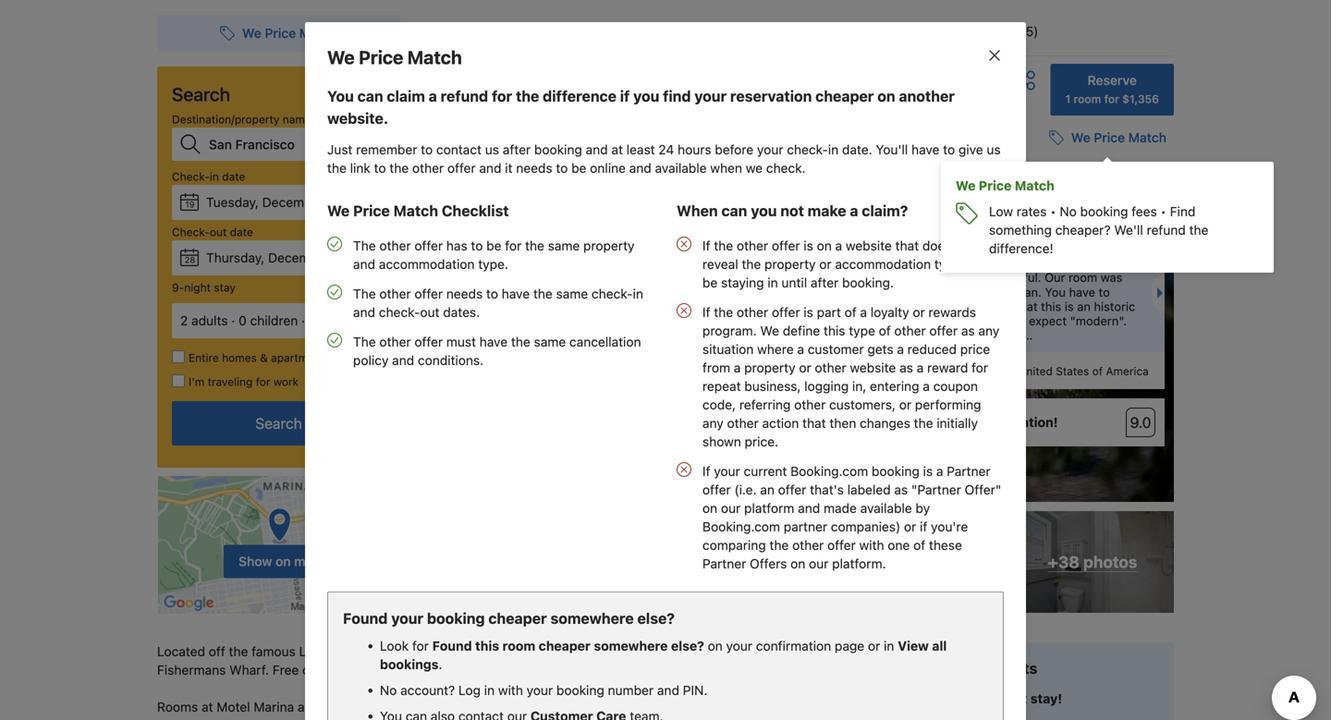 Task type: describe. For each thing, give the bounding box(es) containing it.
or inside 'if your current booking.com booking is a partner offer (i.e. an offer that's labeled as "partner offer" on our platform and made available by booking.com partner companies) or if you're comparing the other offer with one of these partner offers on our platform.'
[[904, 519, 917, 534]]

match left checklist
[[394, 202, 438, 220]]

a down property highlights
[[969, 691, 977, 706]]

2
[[714, 644, 722, 659]]

for up bookings
[[412, 638, 429, 654]]

price up low at the top right
[[979, 178, 1012, 193]]

with up framed
[[498, 683, 523, 698]]

performing
[[915, 397, 982, 412]]

we inside if the other offer is part of a loyalty or rewards program. we define this type of other offer as any situation where a customer gets a reduced price from a property or other website as a reward for repeat business, logging in, entering a coupon code, referring other customers, or performing any other action that then changes the initially shown price.
[[760, 323, 779, 338]]

with down pin.
[[699, 700, 724, 715]]

from inside if the other offer is part of a loyalty or rewards program. we define this type of other offer as any situation where a customer gets a reduced price from a property or other website as a reward for repeat business, logging in, entering a coupon code, referring other customers, or performing any other action that then changes the initially shown price.
[[703, 360, 731, 375]]

contact
[[436, 142, 482, 157]]

a down reduced
[[917, 360, 924, 375]]

if inside you can claim a refund for the difference if you find your reservation cheaper on another website.
[[620, 87, 630, 105]]

9- inside search section
[[172, 281, 184, 294]]

1 vertical spatial somewhere
[[594, 638, 668, 654]]

is inside 'if your current booking.com booking is a partner offer (i.e. an offer that's labeled as "partner offer" on our platform and made available by booking.com partner companies) or if you're comparing the other offer with one of these partner offers on our platform.'
[[923, 464, 933, 479]]

to down remember
[[374, 160, 386, 176]]

reward
[[927, 360, 968, 375]]

the inside the other offer must have the same cancellation policy and conditions.
[[353, 334, 376, 350]]

you'll
[[876, 142, 908, 157]]

0 vertical spatial else?
[[638, 610, 675, 627]]

entering
[[870, 379, 920, 394]]

type for accommodation
[[935, 257, 961, 272]]

1 rooms from the top
[[157, 700, 198, 715]]

united states of america
[[1019, 365, 1149, 378]]

19,
[[328, 195, 345, 210]]

check- for in
[[172, 170, 210, 183]]

needs inside the other offer needs to have the same check-in and check-out dates.
[[446, 286, 483, 301]]

previous image
[[928, 288, 939, 299]]

destination/property name:
[[172, 113, 315, 126]]

0 horizontal spatial our
[[721, 501, 741, 516]]

has
[[446, 238, 468, 253]]

no inside we price match dialog
[[380, 683, 397, 698]]

excellent location!
[[941, 415, 1058, 430]]

property inside if the other offer is on a website that doesn't reveal the property or accommodation type you'll be staying in until after booking.
[[765, 257, 816, 272]]

on inside search section
[[276, 554, 291, 569]]

a down the situation
[[734, 360, 741, 375]]

room inside reserve 1 room for $1,356
[[1074, 92, 1102, 105]]

of up gets
[[879, 323, 891, 338]]

we
[[746, 160, 763, 176]]

to down just remember to contact us after booking and at least 24 hours before your check-in date.
[[556, 160, 568, 176]]

we inside we price match dropdown button
[[1071, 130, 1091, 145]]

fees
[[1132, 204, 1157, 219]]

in left date.
[[828, 142, 839, 157]]

your inside you can claim a refund for the difference if you find your reservation cheaper on another website.
[[695, 87, 727, 105]]

2023 for thursday, december 28, 2023
[[356, 250, 387, 265]]

marina inside 'located off the famous lombard street, this motel offers rooms with free wifi.  it is less than 2 miles from fishermans wharf. free on-site car parking is available. rooms at motel marina are fitted with wooden furniture and framed artwork, and equipped with flat-screen tvs. rooms with self-catering kitchen facilities are availab'
[[254, 700, 294, 715]]

be inside you'll have to give us the link to the other offer and it needs to be online and available when we check.
[[572, 160, 587, 176]]

excellent location – show map button
[[479, 154, 670, 169]]

reduced
[[908, 342, 957, 357]]

before
[[715, 142, 754, 157]]

available.
[[432, 663, 488, 678]]

available inside you'll have to give us the link to the other offer and it needs to be online and available when we check.
[[655, 160, 707, 176]]

0 horizontal spatial booking.com
[[703, 519, 780, 534]]

parking
[[371, 663, 415, 678]]

just remember to contact us after booking and at least 24 hours before your check-in date.
[[327, 142, 873, 157]]

historic
[[1094, 300, 1136, 313]]

1 vertical spatial cheaper
[[489, 610, 547, 627]]

part
[[817, 305, 841, 320]]

search section
[[150, 0, 408, 615]]

motel inside 'located off the famous lombard street, this motel offers rooms with free wifi.  it is less than 2 miles from fishermans wharf. free on-site car parking is available. rooms at motel marina are fitted with wooden furniture and framed artwork, and equipped with flat-screen tvs. rooms with self-catering kitchen facilities are availab'
[[217, 700, 250, 715]]

24
[[659, 142, 674, 157]]

1 horizontal spatial was
[[1101, 271, 1123, 285]]

+38
[[1048, 553, 1080, 572]]

just
[[327, 142, 353, 157]]

the up staying
[[742, 257, 761, 272]]

with up facilities
[[355, 700, 380, 715]]

0 vertical spatial somewhere
[[551, 610, 634, 627]]

the inside the other offer has to be for the same property and accommodation type.
[[525, 238, 545, 253]]

flat-
[[727, 700, 752, 715]]

if for if the other offer is part of a loyalty or rewards program. we define this type of other offer as any situation where a customer gets a reduced price from a property or other website as a reward for repeat business, logging in, entering a coupon code, referring other customers, or performing any other action that then changes the initially shown price.
[[703, 305, 711, 320]]

1
[[1066, 92, 1071, 105]]

it
[[505, 160, 513, 176]]

at inside dialog
[[612, 142, 623, 157]]

1 vertical spatial excellent
[[941, 415, 999, 430]]

location!
[[1003, 415, 1058, 430]]

tvs.
[[796, 700, 822, 715]]

if the other offer is part of a loyalty or rewards program. we define this type of other offer as any situation where a customer gets a reduced price from a property or other website as a reward for repeat business, logging in, entering a coupon code, referring other customers, or performing any other action that then changes the initially shown price.
[[703, 305, 1000, 449]]

scored 9.0 element
[[1126, 408, 1156, 437]]

1 • from the left
[[1051, 204, 1057, 219]]

screen
[[752, 700, 792, 715]]

reviews inside very good 875 reviews
[[1079, 217, 1119, 230]]

for inside you can claim a refund for the difference if you find your reservation cheaper on another website.
[[492, 87, 512, 105]]

a left loyalty
[[860, 305, 867, 320]]

fishermans
[[157, 663, 226, 678]]

log
[[459, 683, 481, 698]]

1 horizontal spatial any
[[979, 323, 1000, 338]]

miles
[[725, 644, 757, 659]]

understand
[[949, 300, 1013, 313]]

this inside the "the office staff were extremely kind and helpful. our room was spotlessly clean. you have to understand that this is an historic hotel so don't expect "modern". the bed was …"
[[1041, 300, 1062, 313]]

or inside if the other offer is on a website that doesn't reveal the property or accommodation type you'll be staying in until after booking.
[[820, 257, 832, 272]]

refund for we'll
[[1147, 222, 1186, 238]]

december for tuesday,
[[262, 195, 324, 210]]

is inside if the other offer is part of a loyalty or rewards program. we define this type of other offer as any situation where a customer gets a reduced price from a property or other website as a reward for repeat business, logging in, entering a coupon code, referring other customers, or performing any other action that then changes the initially shown price.
[[804, 305, 814, 320]]

difference
[[543, 87, 617, 105]]

on left miles
[[708, 638, 723, 654]]

and left the it
[[479, 160, 502, 176]]

1 horizontal spatial found
[[432, 638, 472, 654]]

or right loyalty
[[913, 305, 925, 320]]

1 vertical spatial else?
[[671, 638, 704, 654]]

an inside 'if your current booking.com booking is a partner offer (i.e. an offer that's labeled as "partner offer" on our platform and made available by booking.com partner companies) or if you're comparing the other offer with one of these partner offers on our platform.'
[[760, 482, 775, 497]]

1 vertical spatial check-
[[592, 286, 633, 301]]

this inside if the other offer is part of a loyalty or rewards program. we define this type of other offer as any situation where a customer gets a reduced price from a property or other website as a reward for repeat business, logging in, entering a coupon code, referring other customers, or performing any other action that then changes the initially shown price.
[[824, 323, 846, 338]]

you inside you can claim a refund for the difference if you find your reservation cheaper on another website.
[[327, 87, 354, 105]]

match inside we price match dropdown button
[[1129, 130, 1167, 145]]

0 horizontal spatial any
[[703, 416, 724, 431]]

and down number
[[613, 700, 636, 715]]

accommodation inside the other offer has to be for the same property and accommodation type.
[[379, 257, 475, 272]]

out inside search section
[[210, 226, 227, 239]]

another
[[899, 87, 955, 105]]

we'll
[[1115, 222, 1144, 238]]

a down define
[[797, 342, 804, 357]]

with left self-
[[202, 718, 227, 720]]

on right offers
[[791, 556, 806, 571]]

be inside if the other offer is on a website that doesn't reveal the property or accommodation type you'll be staying in until after booking.
[[703, 275, 718, 290]]

or up logging
[[799, 360, 812, 375]]

the down just
[[327, 160, 347, 176]]

1 – from the left
[[468, 154, 475, 169]]

we price match checklist
[[327, 202, 509, 220]]

other inside if the other offer is on a website that doesn't reveal the property or accommodation type you'll be staying in until after booking.
[[737, 238, 769, 253]]

a right gets
[[897, 342, 904, 357]]

or down entering on the right bottom of the page
[[899, 397, 912, 412]]

rewards
[[929, 305, 976, 320]]

0 vertical spatial partner
[[947, 464, 991, 479]]

2 rooms from the top
[[157, 718, 198, 720]]

number
[[608, 683, 654, 698]]

december for thursday,
[[268, 250, 330, 265]]

0 vertical spatial after
[[503, 142, 531, 157]]

in right log
[[484, 683, 495, 698]]

this inside 'located off the famous lombard street, this motel offers rooms with free wifi.  it is less than 2 miles from fishermans wharf. free on-site car parking is available. rooms at motel marina are fitted with wooden furniture and framed artwork, and equipped with flat-screen tvs. rooms with self-catering kitchen facilities are availab'
[[399, 644, 421, 659]]

by
[[916, 501, 930, 516]]

find
[[663, 87, 691, 105]]

your up framed
[[527, 683, 553, 698]]

0 vertical spatial booking.com
[[791, 464, 868, 479]]

room inside we price match dialog
[[503, 638, 536, 654]]

the inside the other offer must have the same cancellation policy and conditions.
[[511, 334, 531, 350]]

name:
[[283, 113, 315, 126]]

type.
[[478, 257, 508, 272]]

to left give
[[943, 142, 955, 157]]

america inside 2576 lombard street, marina district, san francisco, ca 94123, united states of america
[[415, 154, 464, 169]]

same inside the other offer must have the same cancellation policy and conditions.
[[534, 334, 566, 350]]

1 horizontal spatial no
[[1060, 204, 1077, 219]]

states inside 2576 lombard street, marina district, san francisco, ca 94123, united states of america
[[860, 134, 898, 149]]

the down performing
[[914, 416, 933, 431]]

other inside the other offer must have the same cancellation policy and conditions.
[[380, 334, 411, 350]]

we price match inside we price match dropdown button
[[1071, 130, 1167, 145]]

on up comparing
[[703, 501, 718, 516]]

find
[[1170, 204, 1196, 219]]

apartments
[[271, 351, 331, 364]]

with inside 'if your current booking.com booking is a partner offer (i.e. an offer that's labeled as "partner offer" on our platform and made available by booking.com partner companies) or if you're comparing the other offer with one of these partner offers on our platform.'
[[860, 538, 885, 553]]

is inside if the other offer is on a website that doesn't reveal the property or accommodation type you'll be staying in until after booking.
[[804, 238, 814, 253]]

"partner
[[912, 482, 961, 497]]

dates.
[[443, 305, 480, 320]]

next image
[[1158, 288, 1169, 299]]

we up 28,
[[327, 202, 350, 220]]

a right make
[[850, 202, 859, 220]]

match up claim
[[408, 46, 462, 68]]

this left rooms
[[475, 638, 499, 654]]

the up "reveal"
[[714, 238, 733, 253]]

1 vertical spatial 9-
[[980, 691, 995, 706]]

a down reward at the right of the page
[[923, 379, 930, 394]]

difference!
[[989, 241, 1054, 256]]

of down "modern".
[[1093, 365, 1103, 378]]

logging
[[805, 379, 849, 394]]

of inside 'if your current booking.com booking is a partner offer (i.e. an offer that's labeled as "partner offer" on our platform and made available by booking.com partner companies) or if you're comparing the other offer with one of these partner offers on our platform.'
[[914, 538, 926, 553]]

ca
[[752, 134, 769, 149]]

something
[[989, 222, 1052, 238]]

the inside the other offer needs to have the same check-in and check-out dates.
[[533, 286, 553, 301]]

to left the contact
[[421, 142, 433, 157]]

2 – from the left
[[594, 154, 602, 169]]

your up look
[[391, 610, 424, 627]]

entire homes & apartments
[[189, 351, 331, 364]]

low rates • no booking fees •
[[989, 204, 1170, 219]]

0 vertical spatial map
[[642, 154, 670, 169]]

2 vertical spatial check-
[[379, 305, 420, 320]]

guest reviews (875) link
[[904, 7, 1054, 55]]

+38 photos link
[[1012, 511, 1174, 613]]

is right it
[[644, 644, 654, 659]]

other inside the other offer needs to have the same check-in and check-out dates.
[[380, 286, 411, 301]]

and inside the other offer must have the same cancellation policy and conditions.
[[392, 353, 414, 368]]

lombard inside 'located off the famous lombard street, this motel offers rooms with free wifi.  it is less than 2 miles from fishermans wharf. free on-site car parking is available. rooms at motel marina are fitted with wooden furniture and framed artwork, and equipped with flat-screen tvs. rooms with self-catering kitchen facilities are availab'
[[299, 644, 352, 659]]

0 vertical spatial check-
[[787, 142, 828, 157]]

website inside if the other offer is on a website that doesn't reveal the property or accommodation type you'll be staying in until after booking.
[[846, 238, 892, 253]]

online
[[590, 160, 626, 176]]

offer"
[[965, 482, 1002, 497]]

1 vertical spatial states
[[1056, 365, 1089, 378]]

wifi.
[[596, 644, 626, 659]]

to inside the other offer has to be for the same property and accommodation type.
[[471, 238, 483, 253]]

1 horizontal spatial we price match
[[956, 178, 1055, 193]]

0 vertical spatial found
[[343, 610, 388, 627]]

where
[[757, 342, 794, 357]]

coupon
[[934, 379, 978, 394]]

found your booking cheaper somewhere else?
[[343, 610, 675, 627]]

and up online
[[586, 142, 608, 157]]

refund for a
[[441, 87, 488, 105]]

booking inside 'if your current booking.com booking is a partner offer (i.e. an offer that's labeled as "partner offer" on our platform and made available by booking.com partner companies) or if you're comparing the other offer with one of these partner offers on our platform.'
[[872, 464, 920, 479]]

a inside if the other offer is on a website that doesn't reveal the property or accommodation type you'll be staying in until after booking.
[[835, 238, 843, 253]]

motel
[[424, 644, 458, 659]]

customers,
[[830, 397, 896, 412]]

1 horizontal spatial united
[[1019, 365, 1053, 378]]

1 horizontal spatial motel
[[491, 97, 549, 123]]

if for if the other offer is on a website that doesn't reveal the property or accommodation type you'll be staying in until after booking.
[[703, 238, 711, 253]]

made
[[824, 501, 857, 516]]

price up claim
[[359, 46, 403, 68]]

street, inside 'located off the famous lombard street, this motel offers rooms with free wifi.  it is less than 2 miles from fishermans wharf. free on-site car parking is available. rooms at motel marina are fitted with wooden furniture and framed artwork, and equipped with flat-screen tvs. rooms with self-catering kitchen facilities are availab'
[[355, 644, 396, 659]]

district,
[[610, 134, 657, 149]]

"modern".
[[1070, 314, 1127, 328]]

have inside the other offer must have the same cancellation policy and conditions.
[[480, 334, 508, 350]]

and inside the other offer has to be for the same property and accommodation type.
[[353, 257, 375, 272]]

staff
[[1009, 256, 1034, 270]]

when
[[710, 160, 742, 176]]

helpful.
[[1000, 271, 1042, 285]]

good
[[1082, 199, 1119, 217]]

we up website.
[[327, 46, 355, 68]]

united inside 2576 lombard street, marina district, san francisco, ca 94123, united states of america
[[817, 134, 856, 149]]

and left framed
[[489, 700, 511, 715]]

with left the free
[[540, 644, 565, 659]]

of inside 2576 lombard street, marina district, san francisco, ca 94123, united states of america
[[901, 134, 913, 149]]

a inside 'if your current booking.com booking is a partner offer (i.e. an offer that's labeled as "partner offer" on our platform and made available by booking.com partner companies) or if you're comparing the other offer with one of these partner offers on our platform.'
[[937, 464, 944, 479]]

fitted
[[320, 700, 352, 715]]

claim
[[387, 87, 425, 105]]

be inside the other offer has to be for the same property and accommodation type.
[[487, 238, 502, 253]]

offer inside if the other offer is on a website that doesn't reveal the property or accommodation type you'll be staying in until after booking.
[[772, 238, 800, 253]]

0 horizontal spatial excellent
[[479, 154, 537, 169]]

diane
[[969, 365, 999, 378]]

located off the famous lombard street, this motel offers rooms with free wifi.  it is less than 2 miles from fishermans wharf. free on-site car parking is available. rooms at motel marina are fitted with wooden furniture and framed artwork, and equipped with flat-screen tvs. rooms with self-catering kitchen facilities are availab
[[157, 644, 826, 720]]

your up check.
[[757, 142, 784, 157]]

one
[[888, 538, 910, 553]]

94123,
[[772, 134, 813, 149]]

equipped
[[639, 700, 695, 715]]

match up rated very good element
[[1015, 178, 1055, 193]]

the for spotlessly
[[949, 256, 970, 270]]

…
[[1023, 328, 1033, 342]]

(i.e.
[[735, 482, 757, 497]]



Task type: vqa. For each thing, say whether or not it's contained in the screenshot.
Queen Room - No Pets link at bottom
no



Task type: locate. For each thing, give the bounding box(es) containing it.
cheaper up date.
[[816, 87, 874, 105]]

date for check-in date
[[222, 170, 245, 183]]

us inside you'll have to give us the link to the other offer and it needs to be online and available when we check.
[[987, 142, 1001, 157]]

this up parking
[[399, 644, 421, 659]]

the down the other offer needs to have the same check-in and check-out dates.
[[511, 334, 531, 350]]

1 vertical spatial we price match
[[1071, 130, 1167, 145]]

1 vertical spatial as
[[900, 360, 913, 375]]

0 vertical spatial room
[[1074, 92, 1102, 105]]

free
[[273, 663, 299, 678]]

marina inside 2576 lombard street, marina district, san francisco, ca 94123, united states of america
[[566, 134, 607, 149]]

traveling
[[208, 375, 253, 388]]

for up the it
[[492, 87, 512, 105]]

1 vertical spatial if
[[920, 519, 928, 534]]

available down labeled
[[861, 501, 912, 516]]

website.
[[327, 110, 388, 127]]

0 horizontal spatial that
[[803, 416, 826, 431]]

that inside if the other offer is part of a loyalty or rewards program. we define this type of other offer as any situation where a customer gets a reduced price from a property or other website as a reward for repeat business, logging in, entering a coupon code, referring other customers, or performing any other action that then changes the initially shown price.
[[803, 416, 826, 431]]

lombard
[[466, 134, 519, 149], [299, 644, 352, 659]]

this up expect
[[1041, 300, 1062, 313]]

1 vertical spatial map
[[294, 554, 321, 569]]

no
[[1060, 204, 1077, 219], [380, 683, 397, 698]]

2 us from the left
[[987, 142, 1001, 157]]

for up the type.
[[505, 238, 522, 253]]

to
[[421, 142, 433, 157], [943, 142, 955, 157], [374, 160, 386, 176], [556, 160, 568, 176], [471, 238, 483, 253], [1099, 285, 1110, 299], [486, 286, 498, 301]]

1 accommodation from the left
[[379, 257, 475, 272]]

0 horizontal spatial us
[[485, 142, 499, 157]]

you can claim a refund for the difference if you find your reservation cheaper on another website.
[[327, 87, 955, 127]]

type for this
[[849, 323, 876, 338]]

marina up catering
[[254, 700, 294, 715]]

of right part
[[845, 305, 857, 320]]

0 vertical spatial search
[[172, 83, 230, 105]]

night down highlights
[[995, 691, 1028, 706]]

the other offer must have the same cancellation policy and conditions.
[[353, 334, 641, 368]]

for inside the other offer has to be for the same property and accommodation type.
[[505, 238, 522, 253]]

us for contact
[[485, 142, 499, 157]]

same inside the other offer needs to have the same check-in and check-out dates.
[[556, 286, 588, 301]]

2023 right '19,'
[[348, 195, 380, 210]]

8.3
[[1130, 206, 1152, 223]]

our
[[1045, 271, 1066, 285]]

check- for out
[[172, 226, 210, 239]]

motel up the it
[[491, 97, 549, 123]]

in left view
[[884, 638, 895, 654]]

property down online
[[584, 238, 635, 253]]

street, inside 2576 lombard street, marina district, san francisco, ca 94123, united states of america
[[523, 134, 563, 149]]

define
[[783, 323, 820, 338]]

out left dates.
[[420, 305, 440, 320]]

1 vertical spatial out
[[420, 305, 440, 320]]

if inside if the other offer is on a website that doesn't reveal the property or accommodation type you'll be staying in until after booking.
[[703, 238, 711, 253]]

0 vertical spatial marina
[[415, 97, 486, 123]]

on
[[878, 87, 896, 105], [817, 238, 832, 253], [703, 501, 718, 516], [276, 554, 291, 569], [791, 556, 806, 571], [708, 638, 723, 654]]

night
[[184, 281, 211, 294], [995, 691, 1028, 706]]

street, up parking
[[355, 644, 396, 659]]

check.
[[766, 160, 806, 176]]

the down remember
[[390, 160, 409, 176]]

1 vertical spatial if
[[703, 305, 711, 320]]

property inside if the other offer is part of a loyalty or rewards program. we define this type of other offer as any situation where a customer gets a reduced price from a property or other website as a reward for repeat business, logging in, entering a coupon code, referring other customers, or performing any other action that then changes the initially shown price.
[[745, 360, 796, 375]]

1 vertical spatial after
[[811, 275, 839, 290]]

reviews down good
[[1079, 217, 1119, 230]]

your inside 'if your current booking.com booking is a partner offer (i.e. an offer that's labeled as "partner offer" on our platform and made available by booking.com partner companies) or if you're comparing the other offer with one of these partner offers on our platform.'
[[714, 464, 740, 479]]

the up the program.
[[714, 305, 733, 320]]

available inside 'if your current booking.com booking is a partner offer (i.e. an offer that's labeled as "partner offer" on our platform and made available by booking.com partner companies) or if you're comparing the other offer with one of these partner offers on our platform.'
[[861, 501, 912, 516]]

2 vertical spatial room
[[503, 638, 536, 654]]

in inside search section
[[210, 170, 219, 183]]

1 horizontal spatial an
[[1077, 300, 1091, 313]]

to inside the "the office staff were extremely kind and helpful. our room was spotlessly clean. you have to understand that this is an historic hotel so don't expect "modern". the bed was …"
[[1099, 285, 1110, 299]]

9- down highlights
[[980, 691, 995, 706]]

must
[[446, 334, 476, 350]]

0 vertical spatial cheaper
[[816, 87, 874, 105]]

and inside the other offer needs to have the same check-in and check-out dates.
[[353, 305, 375, 320]]

for inside if the other offer is part of a loyalty or rewards program. we define this type of other offer as any situation where a customer gets a reduced price from a property or other website as a reward for repeat business, logging in, entering a coupon code, referring other customers, or performing any other action that then changes the initially shown price.
[[972, 360, 988, 375]]

1 vertical spatial property
[[765, 257, 816, 272]]

guest
[[918, 24, 954, 39]]

0 vertical spatial from
[[703, 360, 731, 375]]

2 check- from the top
[[172, 226, 210, 239]]

2023 right 28,
[[356, 250, 387, 265]]

1 horizontal spatial are
[[410, 718, 428, 720]]

2 vertical spatial cheaper
[[539, 638, 591, 654]]

needs inside you'll have to give us the link to the other offer and it needs to be online and available when we check.
[[516, 160, 553, 176]]

2 if from the top
[[703, 305, 711, 320]]

0 horizontal spatial are
[[298, 700, 317, 715]]

2 vertical spatial if
[[703, 464, 711, 479]]

we price match dialog
[[283, 0, 1049, 720]]

is inside the "the office staff were extremely kind and helpful. our room was spotlessly clean. you have to understand that this is an historic hotel so don't expect "modern". the bed was …"
[[1065, 300, 1074, 313]]

0 horizontal spatial motel
[[217, 700, 250, 715]]

– excellent location – show map
[[468, 154, 670, 169]]

1 check- from the top
[[172, 170, 210, 183]]

we up where
[[760, 323, 779, 338]]

partner
[[784, 519, 828, 534]]

match down $1,356
[[1129, 130, 1167, 145]]

us for give
[[987, 142, 1001, 157]]

less
[[657, 644, 681, 659]]

after inside if the other offer is on a website that doesn't reveal the property or accommodation type you'll be staying in until after booking.
[[811, 275, 839, 290]]

0 vertical spatial december
[[262, 195, 324, 210]]

price
[[359, 46, 403, 68], [1094, 130, 1125, 145], [979, 178, 1012, 193], [353, 202, 390, 220]]

than
[[684, 644, 711, 659]]

refund inside you can claim a refund for the difference if you find your reservation cheaper on another website.
[[441, 87, 488, 105]]

have down "extremely"
[[1069, 285, 1096, 299]]

found up look
[[343, 610, 388, 627]]

the down find
[[1190, 222, 1209, 238]]

work
[[274, 375, 299, 388]]

offer inside the other offer needs to have the same check-in and check-out dates.
[[415, 286, 443, 301]]

at inside 'located off the famous lombard street, this motel offers rooms with free wifi.  it is less than 2 miles from fishermans wharf. free on-site car parking is available. rooms at motel marina are fitted with wooden furniture and framed artwork, and equipped with flat-screen tvs. rooms with self-catering kitchen facilities are availab'
[[202, 700, 213, 715]]

0 horizontal spatial was
[[998, 328, 1020, 342]]

the up offers
[[770, 538, 789, 553]]

reserve 1 room for $1,356
[[1066, 73, 1160, 105]]

a right claim
[[429, 87, 437, 105]]

kitchen
[[310, 718, 353, 720]]

0 vertical spatial we price match
[[327, 46, 462, 68]]

date for check-out date
[[230, 226, 253, 239]]

code,
[[703, 397, 736, 412]]

that inside the "the office staff were extremely kind and helpful. our room was spotlessly clean. you have to understand that this is an historic hotel so don't expect "modern". the bed was …"
[[1016, 300, 1038, 313]]

price.
[[745, 434, 779, 449]]

0 vertical spatial was
[[1101, 271, 1123, 285]]

1 vertical spatial rooms
[[157, 718, 198, 720]]

875
[[1056, 217, 1076, 230]]

other inside you'll have to give us the link to the other offer and it needs to be online and available when we check.
[[412, 160, 444, 176]]

accommodation
[[379, 257, 475, 272], [835, 257, 931, 272]]

1 horizontal spatial lombard
[[466, 134, 519, 149]]

was down the don't
[[998, 328, 1020, 342]]

with
[[860, 538, 885, 553], [540, 644, 565, 659], [498, 683, 523, 698], [355, 700, 380, 715], [699, 700, 724, 715], [202, 718, 227, 720]]

0 horizontal spatial can
[[358, 87, 383, 105]]

0 vertical spatial any
[[979, 323, 1000, 338]]

as up the price
[[962, 323, 975, 338]]

if inside 'if your current booking.com booking is a partner offer (i.e. an offer that's labeled as "partner offer" on our platform and made available by booking.com partner companies) or if you're comparing the other offer with one of these partner offers on our platform.'
[[703, 464, 711, 479]]

and down office
[[976, 271, 997, 285]]

action
[[762, 416, 799, 431]]

2 accommodation from the left
[[835, 257, 931, 272]]

1 horizontal spatial booking.com
[[791, 464, 868, 479]]

cheaper inside you can claim a refund for the difference if you find your reservation cheaper on another website.
[[816, 87, 874, 105]]

we price match up claim
[[327, 46, 462, 68]]

we down give
[[956, 178, 976, 193]]

for inside search section
[[256, 375, 270, 388]]

0 horizontal spatial check-
[[379, 305, 420, 320]]

to right has
[[471, 238, 483, 253]]

and inside the "the office staff were extremely kind and helpful. our room was spotlessly clean. you have to understand that this is an historic hotel so don't expect "modern". the bed was …"
[[976, 271, 997, 285]]

remember
[[356, 142, 417, 157]]

0 horizontal spatial out
[[210, 226, 227, 239]]

1 horizontal spatial marina
[[415, 97, 486, 123]]

referring
[[740, 397, 791, 412]]

and down the least in the left top of the page
[[629, 160, 652, 176]]

from right miles
[[760, 644, 788, 659]]

from inside 'located off the famous lombard street, this motel offers rooms with free wifi.  it is less than 2 miles from fishermans wharf. free on-site car parking is available. rooms at motel marina are fitted with wooden furniture and framed artwork, and equipped with flat-screen tvs. rooms with self-catering kitchen facilities are availab'
[[760, 644, 788, 659]]

type up gets
[[849, 323, 876, 338]]

on inside you can claim a refund for the difference if you find your reservation cheaper on another website.
[[878, 87, 896, 105]]

and inside 'if your current booking.com booking is a partner offer (i.e. an offer that's labeled as "partner offer" on our platform and made available by booking.com partner companies) or if you're comparing the other offer with one of these partner offers on our platform.'
[[798, 501, 820, 516]]

type inside if the other offer is part of a loyalty or rewards program. we define this type of other offer as any situation where a customer gets a reduced price from a property or other website as a reward for repeat business, logging in, entering a coupon code, referring other customers, or performing any other action that then changes the initially shown price.
[[849, 323, 876, 338]]

check- up policy
[[379, 305, 420, 320]]

website
[[846, 238, 892, 253], [850, 360, 896, 375]]

other
[[412, 160, 444, 176], [380, 238, 411, 253], [737, 238, 769, 253], [380, 286, 411, 301], [737, 305, 769, 320], [895, 323, 926, 338], [380, 334, 411, 350], [815, 360, 847, 375], [794, 397, 826, 412], [727, 416, 759, 431], [793, 538, 824, 553]]

accommodation inside if the other offer is on a website that doesn't reveal the property or accommodation type you'll be staying in until after booking.
[[835, 257, 931, 272]]

1 vertical spatial are
[[410, 718, 428, 720]]

the inside 'located off the famous lombard street, this motel offers rooms with free wifi.  it is less than 2 miles from fishermans wharf. free on-site car parking is available. rooms at motel marina are fitted with wooden furniture and framed artwork, and equipped with flat-screen tvs. rooms with self-catering kitchen facilities are availab'
[[229, 644, 248, 659]]

bookings
[[380, 657, 439, 672]]

our
[[721, 501, 741, 516], [809, 556, 829, 571]]

1 horizontal spatial out
[[420, 305, 440, 320]]

if right difference
[[620, 87, 630, 105]]

or right 'page'
[[868, 638, 881, 654]]

can inside you can claim a refund for the difference if you find your reservation cheaper on another website.
[[358, 87, 383, 105]]

needs up dates.
[[446, 286, 483, 301]]

property inside the other offer has to be for the same property and accommodation type.
[[584, 238, 635, 253]]

1 vertical spatial can
[[722, 202, 748, 220]]

click to open map view image
[[415, 131, 429, 152]]

reviews left (875)
[[957, 24, 1003, 39]]

search inside button
[[255, 415, 302, 432]]

0 vertical spatial date
[[222, 170, 245, 183]]

scored 8.3 element
[[1126, 200, 1156, 229]]

are down the wooden
[[410, 718, 428, 720]]

if for if your current booking.com booking is a partner offer (i.e. an offer that's labeled as "partner offer" on our platform and made available by booking.com partner companies) or if you're comparing the other offer with one of these partner offers on our platform.
[[703, 464, 711, 479]]

0 horizontal spatial you
[[633, 87, 660, 105]]

room down found your booking cheaper somewhere else?
[[503, 638, 536, 654]]

an up "modern".
[[1077, 300, 1091, 313]]

1 horizontal spatial you
[[751, 202, 777, 220]]

1 vertical spatial united
[[1019, 365, 1053, 378]]

other inside 'if your current booking.com booking is a partner offer (i.e. an offer that's labeled as "partner offer" on our platform and made available by booking.com partner companies) or if you're comparing the other offer with one of these partner offers on our platform.'
[[793, 538, 824, 553]]

or up part
[[820, 257, 832, 272]]

and
[[586, 142, 608, 157], [479, 160, 502, 176], [629, 160, 652, 176], [353, 257, 375, 272], [976, 271, 997, 285], [353, 305, 375, 320], [392, 353, 414, 368], [798, 501, 820, 516], [657, 683, 680, 698], [489, 700, 511, 715], [613, 700, 636, 715]]

offers
[[461, 644, 496, 659]]

0 horizontal spatial states
[[860, 134, 898, 149]]

on down make
[[817, 238, 832, 253]]

we price match inside we price match dialog
[[327, 46, 462, 68]]

1 horizontal spatial can
[[722, 202, 748, 220]]

1 vertical spatial reviews
[[1079, 217, 1119, 230]]

– left the it
[[468, 154, 475, 169]]

1 horizontal spatial •
[[1161, 204, 1167, 219]]

offer inside the other offer must have the same cancellation policy and conditions.
[[415, 334, 443, 350]]

america up scored 9.0 element
[[1106, 365, 1149, 378]]

0 horizontal spatial reviews
[[957, 24, 1003, 39]]

this up customer
[[824, 323, 846, 338]]

rooms
[[500, 644, 537, 659]]

price
[[961, 342, 991, 357]]

available down hours
[[655, 160, 707, 176]]

needs
[[516, 160, 553, 176], [446, 286, 483, 301]]

map inside search section
[[294, 554, 321, 569]]

the inside the other offer needs to have the same check-in and check-out dates.
[[353, 286, 376, 301]]

&
[[260, 351, 268, 364]]

of down another
[[901, 134, 913, 149]]

0 horizontal spatial –
[[468, 154, 475, 169]]

for down reserve at top right
[[1105, 92, 1120, 105]]

1 vertical spatial type
[[849, 323, 876, 338]]

0 horizontal spatial be
[[487, 238, 502, 253]]

checklist
[[442, 202, 509, 220]]

is left .
[[419, 663, 429, 678]]

loyalty
[[871, 305, 910, 320]]

are up kitchen
[[298, 700, 317, 715]]

perfect for a 9-night stay!
[[897, 691, 1063, 706]]

least
[[627, 142, 655, 157]]

out up the thursday,
[[210, 226, 227, 239]]

customer
[[808, 342, 864, 357]]

0 horizontal spatial type
[[849, 323, 876, 338]]

0 vertical spatial rooms
[[157, 700, 198, 715]]

date up tuesday, on the left top of page
[[222, 170, 245, 183]]

can for when
[[722, 202, 748, 220]]

0 vertical spatial available
[[655, 160, 707, 176]]

1 horizontal spatial partner
[[947, 464, 991, 479]]

1 vertical spatial december
[[268, 250, 330, 265]]

night inside search section
[[184, 281, 211, 294]]

platform
[[744, 501, 795, 516]]

no up "cheaper?"
[[1060, 204, 1077, 219]]

account?
[[401, 683, 455, 698]]

date
[[222, 170, 245, 183], [230, 226, 253, 239]]

francisco,
[[687, 134, 748, 149]]

reviews
[[957, 24, 1003, 39], [1079, 217, 1119, 230]]

for inside reserve 1 room for $1,356
[[1105, 92, 1120, 105]]

(875)
[[1006, 24, 1039, 39]]

2 • from the left
[[1161, 204, 1167, 219]]

map right "show"
[[294, 554, 321, 569]]

or
[[820, 257, 832, 272], [913, 305, 925, 320], [799, 360, 812, 375], [899, 397, 912, 412], [904, 519, 917, 534], [868, 638, 881, 654]]

1 horizontal spatial check-
[[592, 286, 633, 301]]

offers
[[750, 556, 787, 571]]

2 vertical spatial as
[[895, 482, 908, 497]]

united
[[817, 134, 856, 149], [1019, 365, 1053, 378]]

you
[[327, 87, 354, 105], [1045, 285, 1066, 299]]

have inside you'll have to give us the link to the other offer and it needs to be online and available when we check.
[[912, 142, 940, 157]]

1 vertical spatial america
[[1106, 365, 1149, 378]]

0 horizontal spatial from
[[703, 360, 731, 375]]

have inside the other offer needs to have the same check-in and check-out dates.
[[502, 286, 530, 301]]

your right 2
[[726, 638, 753, 654]]

marina motel
[[415, 97, 549, 123]]

the for check-
[[353, 286, 376, 301]]

your up the (i.e.
[[714, 464, 740, 479]]

no down parking
[[380, 683, 397, 698]]

if inside 'if your current booking.com booking is a partner offer (i.e. an offer that's labeled as "partner offer" on our platform and made available by booking.com partner companies) or if you're comparing the other offer with one of these partner offers on our platform.'
[[920, 519, 928, 534]]

0 vertical spatial lombard
[[466, 134, 519, 149]]

marina up excellent location – show map button
[[566, 134, 607, 149]]

an inside the "the office staff were extremely kind and helpful. our room was spotlessly clean. you have to understand that this is an historic hotel so don't expect "modern". the bed was …"
[[1077, 300, 1091, 313]]

• right rates
[[1051, 204, 1057, 219]]

2 horizontal spatial be
[[703, 275, 718, 290]]

site
[[323, 663, 345, 678]]

us right the contact
[[485, 142, 499, 157]]

offer inside the other offer has to be for the same property and accommodation type.
[[415, 238, 443, 253]]

price down reserve 1 room for $1,356
[[1094, 130, 1125, 145]]

1 vertical spatial our
[[809, 556, 829, 571]]

accommodation down has
[[379, 257, 475, 272]]

1 vertical spatial night
[[995, 691, 1028, 706]]

same down location
[[548, 238, 580, 253]]

0 vertical spatial excellent
[[479, 154, 537, 169]]

offer
[[448, 160, 476, 176], [415, 238, 443, 253], [772, 238, 800, 253], [415, 286, 443, 301], [772, 305, 800, 320], [930, 323, 958, 338], [415, 334, 443, 350], [703, 482, 731, 497], [778, 482, 807, 497], [828, 538, 856, 553]]

1 if from the top
[[703, 238, 711, 253]]

as inside 'if your current booking.com booking is a partner offer (i.e. an offer that's labeled as "partner offer" on our platform and made available by booking.com partner companies) or if you're comparing the other offer with one of these partner offers on our platform.'
[[895, 482, 908, 497]]

claim?
[[862, 202, 908, 220]]

if down by
[[920, 519, 928, 534]]

date up the thursday,
[[230, 226, 253, 239]]

our down partner
[[809, 556, 829, 571]]

0 vertical spatial are
[[298, 700, 317, 715]]

partner down comparing
[[703, 556, 747, 571]]

us
[[485, 142, 499, 157], [987, 142, 1001, 157]]

on right "show"
[[276, 554, 291, 569]]

wharf.
[[229, 663, 269, 678]]

out inside the other offer needs to have the same check-in and check-out dates.
[[420, 305, 440, 320]]

on-
[[302, 663, 323, 678]]

december left '19,'
[[262, 195, 324, 210]]

same inside the other offer has to be for the same property and accommodation type.
[[548, 238, 580, 253]]

room inside the "the office staff were extremely kind and helpful. our room was spotlessly clean. you have to understand that this is an historic hotel so don't expect "modern". the bed was …"
[[1069, 271, 1098, 285]]

in inside if the other offer is on a website that doesn't reveal the property or accommodation type you'll be staying in until after booking.
[[768, 275, 778, 290]]

1 vertical spatial any
[[703, 416, 724, 431]]

the for accommodation
[[353, 238, 376, 253]]

a inside you can claim a refund for the difference if you find your reservation cheaper on another website.
[[429, 87, 437, 105]]

1 horizontal spatial night
[[995, 691, 1028, 706]]

booking.
[[842, 275, 894, 290]]

lombard up the it
[[466, 134, 519, 149]]

to inside the other offer needs to have the same check-in and check-out dates.
[[486, 286, 498, 301]]

2 vertical spatial marina
[[254, 700, 294, 715]]

can for you
[[358, 87, 383, 105]]

cancellation
[[570, 334, 641, 350]]

property highlights
[[897, 660, 1038, 677]]

1 horizontal spatial type
[[935, 257, 961, 272]]

and up "equipped"
[[657, 683, 680, 698]]

3 if from the top
[[703, 464, 711, 479]]

if
[[620, 87, 630, 105], [920, 519, 928, 534]]

in inside the other offer needs to have the same check-in and check-out dates.
[[633, 286, 643, 301]]

for down property highlights
[[948, 691, 966, 706]]

1 vertical spatial check-
[[172, 226, 210, 239]]

1 vertical spatial was
[[998, 328, 1020, 342]]

0 vertical spatial be
[[572, 160, 587, 176]]

2023 for tuesday, december 19, 2023
[[348, 195, 380, 210]]

1 horizontal spatial from
[[760, 644, 788, 659]]

1 horizontal spatial reviews
[[1079, 217, 1119, 230]]

states down expect
[[1056, 365, 1089, 378]]

check-out date
[[172, 226, 253, 239]]

look for found this room cheaper somewhere else? on your confirmation page or in
[[380, 638, 898, 654]]

0 horizontal spatial an
[[760, 482, 775, 497]]

0 vertical spatial as
[[962, 323, 975, 338]]

0 horizontal spatial partner
[[703, 556, 747, 571]]

staying
[[721, 275, 764, 290]]

0 horizontal spatial search
[[172, 83, 230, 105]]

if
[[703, 238, 711, 253], [703, 305, 711, 320], [703, 464, 711, 479]]

photos
[[1084, 553, 1138, 572]]

price right '19,'
[[353, 202, 390, 220]]

1 us from the left
[[485, 142, 499, 157]]

street,
[[523, 134, 563, 149], [355, 644, 396, 659]]

reviews inside "guest reviews (875)" link
[[957, 24, 1003, 39]]

to down the type.
[[486, 286, 498, 301]]

1 horizontal spatial needs
[[516, 160, 553, 176]]

1 horizontal spatial street,
[[523, 134, 563, 149]]

have inside the "the office staff were extremely kind and helpful. our room was spotlessly clean. you have to understand that this is an historic hotel so don't expect "modern". the bed was …"
[[1069, 285, 1096, 299]]

in,
[[852, 379, 867, 394]]

on inside if the other offer is on a website that doesn't reveal the property or accommodation type you'll be staying in until after booking.
[[817, 238, 832, 253]]

search down "work"
[[255, 415, 302, 432]]

very
[[1047, 199, 1078, 217]]

refund inside find something cheaper? we'll refund the difference!
[[1147, 222, 1186, 238]]

28
[[185, 255, 195, 265]]

type inside if the other offer is on a website that doesn't reveal the property or accommodation type you'll be staying in until after booking.
[[935, 257, 961, 272]]

offer inside you'll have to give us the link to the other offer and it needs to be online and available when we check.
[[448, 160, 476, 176]]

excellent
[[479, 154, 537, 169], [941, 415, 999, 430]]

room down "extremely"
[[1069, 271, 1098, 285]]

else? left 2
[[671, 638, 704, 654]]

rated very good element
[[941, 197, 1119, 219]]

1 horizontal spatial be
[[572, 160, 587, 176]]

if inside if the other offer is part of a loyalty or rewards program. we define this type of other offer as any situation where a customer gets a reduced price from a property or other website as a reward for repeat business, logging in, entering a coupon code, referring other customers, or performing any other action that then changes the initially shown price.
[[703, 305, 711, 320]]

1 vertical spatial website
[[850, 360, 896, 375]]

map down san
[[642, 154, 670, 169]]

link
[[350, 160, 371, 176]]

the
[[516, 87, 539, 105], [327, 160, 347, 176], [390, 160, 409, 176], [1190, 222, 1209, 238], [525, 238, 545, 253], [714, 238, 733, 253], [742, 257, 761, 272], [533, 286, 553, 301], [714, 305, 733, 320], [511, 334, 531, 350], [914, 416, 933, 431], [770, 538, 789, 553], [229, 644, 248, 659]]

that inside if the other offer is on a website that doesn't reveal the property or accommodation type you'll be staying in until after booking.
[[896, 238, 919, 253]]

the inside find something cheaper? we'll refund the difference!
[[1190, 222, 1209, 238]]

clean.
[[1009, 285, 1042, 299]]

property
[[897, 660, 960, 677]]

0 vertical spatial out
[[210, 226, 227, 239]]

0 horizontal spatial you
[[327, 87, 354, 105]]

somewhere
[[551, 610, 634, 627], [594, 638, 668, 654]]

that left doesn't
[[896, 238, 919, 253]]

1 vertical spatial lombard
[[299, 644, 352, 659]]

1 horizontal spatial refund
[[1147, 222, 1186, 238]]

other inside the other offer has to be for the same property and accommodation type.
[[380, 238, 411, 253]]

1 horizontal spatial america
[[1106, 365, 1149, 378]]

guest reviews (875)
[[918, 24, 1039, 39]]

the left difference
[[516, 87, 539, 105]]

you inside you can claim a refund for the difference if you find your reservation cheaper on another website.
[[633, 87, 660, 105]]

0 vertical spatial states
[[860, 134, 898, 149]]

refund up '2576'
[[441, 87, 488, 105]]

0 vertical spatial 9-
[[172, 281, 184, 294]]

so
[[980, 314, 993, 328]]

1 vertical spatial you
[[751, 202, 777, 220]]

1 horizontal spatial search
[[255, 415, 302, 432]]



